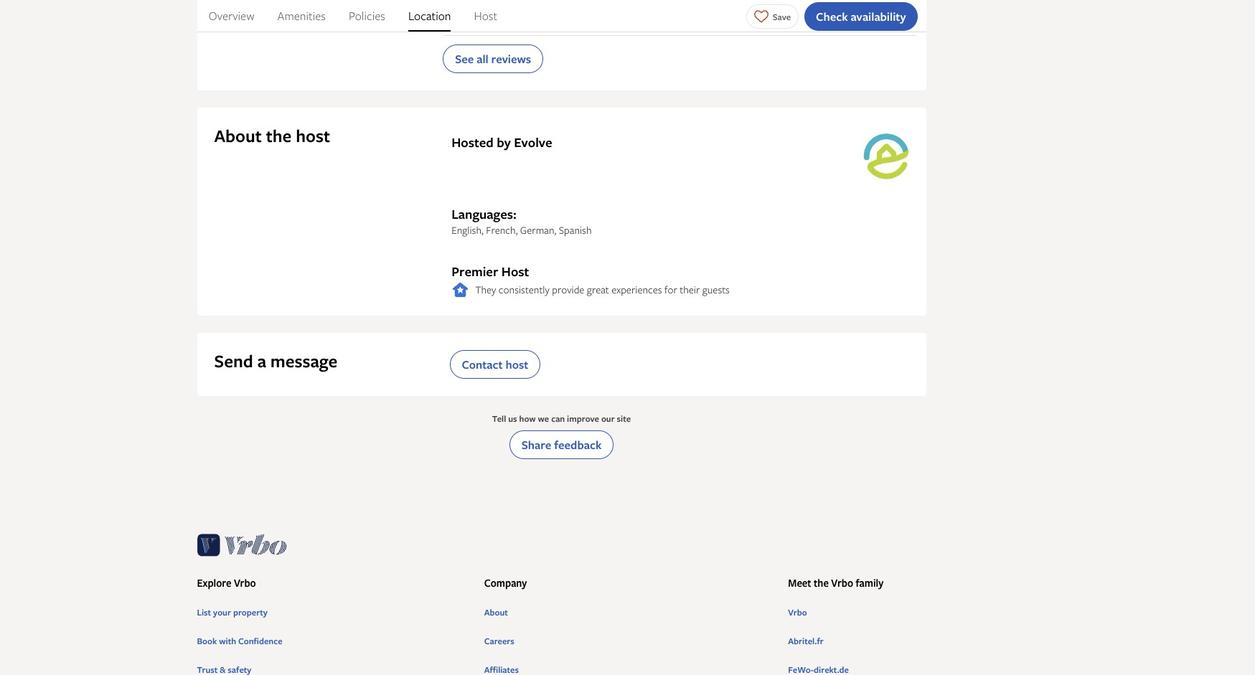 Task type: describe. For each thing, give the bounding box(es) containing it.
save
[[773, 10, 791, 23]]

with
[[219, 635, 236, 648]]

see
[[455, 51, 474, 67]]

explore vrbo
[[197, 577, 256, 590]]

about link
[[484, 607, 777, 619]]

spanish
[[559, 223, 592, 237]]

list
[[197, 607, 211, 619]]

feedback
[[554, 437, 602, 453]]

confidence
[[238, 635, 283, 648]]

property
[[233, 607, 268, 619]]

company list item
[[484, 572, 777, 675]]

tell
[[492, 413, 506, 425]]

list for meet the vrbo family
[[788, 602, 1070, 675]]

book with confidence
[[197, 635, 283, 648]]

abritel.fr link
[[788, 635, 1070, 648]]

check availability button
[[805, 2, 918, 31]]

by
[[497, 134, 511, 152]]

tell us how we can improve our site
[[492, 413, 631, 425]]

host profile image image
[[863, 134, 909, 180]]

explore
[[197, 577, 232, 590]]

about for about link
[[484, 607, 508, 619]]

see all reviews button
[[443, 45, 544, 73]]

german,
[[520, 223, 557, 237]]

premier host
[[452, 263, 529, 281]]

contact host
[[462, 357, 529, 373]]

your
[[213, 607, 231, 619]]

contact host link
[[450, 350, 541, 379]]

provide
[[552, 283, 585, 297]]

languages:
[[452, 205, 517, 223]]

policies link
[[349, 0, 385, 32]]

send a message
[[214, 350, 338, 373]]

experiences
[[612, 283, 662, 297]]

list containing overview
[[197, 0, 926, 32]]

list for explore vrbo
[[197, 602, 473, 675]]

meet the vrbo family list item
[[788, 572, 1070, 675]]

family
[[856, 577, 884, 590]]

abritel.fr
[[788, 635, 824, 648]]

0 button
[[452, 7, 475, 21]]

overview link
[[209, 0, 255, 32]]

for
[[665, 283, 678, 297]]

meet the vrbo family
[[788, 577, 884, 590]]

evolve
[[514, 134, 552, 152]]

1 horizontal spatial vrbo
[[788, 607, 807, 619]]

their
[[680, 283, 700, 297]]

consistently
[[499, 283, 550, 297]]

share feedback
[[522, 437, 602, 453]]

message
[[270, 350, 338, 373]]

1 horizontal spatial host
[[502, 263, 529, 281]]



Task type: vqa. For each thing, say whether or not it's contained in the screenshot.
the bottom the 4 button
no



Task type: locate. For each thing, give the bounding box(es) containing it.
location link
[[408, 0, 451, 32]]

send
[[214, 350, 253, 373]]

all
[[477, 51, 489, 67]]

1 vertical spatial the
[[814, 577, 829, 590]]

about for about the host
[[214, 124, 262, 148]]

french,
[[486, 223, 518, 237]]

1 horizontal spatial host
[[506, 357, 529, 373]]

host right medium icon on the left
[[474, 8, 497, 24]]

company
[[484, 577, 527, 590]]

amenities link
[[277, 0, 326, 32]]

our
[[601, 413, 615, 425]]

how
[[519, 413, 536, 425]]

vrbo link
[[788, 607, 1070, 619]]

host link
[[474, 0, 497, 32]]

meet
[[788, 577, 812, 590]]

vrbo down meet
[[788, 607, 807, 619]]

0
[[470, 7, 475, 20]]

about inside company "list item"
[[484, 607, 508, 619]]

list for company
[[484, 602, 777, 675]]

0 vertical spatial about
[[214, 124, 262, 148]]

0 vertical spatial host
[[474, 8, 497, 24]]

1 vertical spatial host
[[506, 357, 529, 373]]

book with confidence link
[[197, 635, 473, 648]]

0 vertical spatial host
[[296, 124, 330, 148]]

check availability
[[816, 8, 906, 24]]

the
[[266, 124, 292, 148], [814, 577, 829, 590]]

a
[[257, 350, 266, 373]]

premier
[[452, 263, 498, 281]]

the for host
[[266, 124, 292, 148]]

0 horizontal spatial the
[[266, 124, 292, 148]]

great
[[587, 283, 609, 297]]

list your property link
[[197, 607, 473, 619]]

careers
[[484, 635, 515, 648]]

guests
[[703, 283, 730, 297]]

0 vertical spatial the
[[266, 124, 292, 148]]

reviews
[[491, 51, 531, 67]]

list containing explore vrbo
[[197, 526, 1070, 675]]

1 vertical spatial host
[[502, 263, 529, 281]]

0 horizontal spatial host
[[296, 124, 330, 148]]

vrbo inside list item
[[234, 577, 256, 590]]

book
[[197, 635, 217, 648]]

host
[[474, 8, 497, 24], [502, 263, 529, 281]]

improve
[[567, 413, 599, 425]]

location
[[408, 8, 451, 24]]

explore vrbo list item
[[197, 572, 473, 675]]

hosted
[[452, 134, 494, 152]]

share feedback link
[[509, 431, 614, 460]]

1 horizontal spatial the
[[814, 577, 829, 590]]

1 vertical spatial about
[[484, 607, 508, 619]]

premier host image
[[452, 282, 470, 299]]

about
[[214, 124, 262, 148], [484, 607, 508, 619]]

amenities
[[277, 8, 326, 24]]

list containing vrbo
[[788, 602, 1070, 675]]

the inside list item
[[814, 577, 829, 590]]

we
[[538, 413, 549, 425]]

vrbo
[[234, 577, 256, 590], [831, 577, 853, 590], [788, 607, 807, 619]]

careers link
[[484, 635, 777, 648]]

hosted by evolve
[[452, 134, 552, 152]]

languages: english, french, german, spanish
[[452, 205, 592, 237]]

overview
[[209, 8, 255, 24]]

vrbo up property
[[234, 577, 256, 590]]

0 horizontal spatial about
[[214, 124, 262, 148]]

see all reviews
[[455, 51, 531, 67]]

availability
[[851, 8, 906, 24]]

1 horizontal spatial about
[[484, 607, 508, 619]]

list containing list your property
[[197, 602, 473, 675]]

about the host
[[214, 124, 330, 148]]

they consistently provide great experiences for their guests
[[475, 283, 730, 297]]

list containing about
[[484, 602, 777, 675]]

contact
[[462, 357, 503, 373]]

vrbo image
[[197, 531, 287, 560]]

us
[[508, 413, 517, 425]]

host up consistently
[[502, 263, 529, 281]]

list
[[197, 0, 926, 32], [197, 526, 1070, 675], [197, 602, 473, 675], [484, 602, 777, 675], [788, 602, 1070, 675]]

list your property
[[197, 607, 268, 619]]

english,
[[452, 223, 484, 237]]

can
[[551, 413, 565, 425]]

0 horizontal spatial vrbo
[[234, 577, 256, 590]]

check
[[816, 8, 848, 24]]

share
[[522, 437, 552, 453]]

policies
[[349, 8, 385, 24]]

save button
[[746, 4, 799, 28]]

they
[[475, 283, 496, 297]]

2 horizontal spatial vrbo
[[831, 577, 853, 590]]

host
[[296, 124, 330, 148], [506, 357, 529, 373]]

vrbo left family
[[831, 577, 853, 590]]

the for vrbo
[[814, 577, 829, 590]]

medium image
[[452, 8, 465, 21]]

0 horizontal spatial host
[[474, 8, 497, 24]]

site
[[617, 413, 631, 425]]



